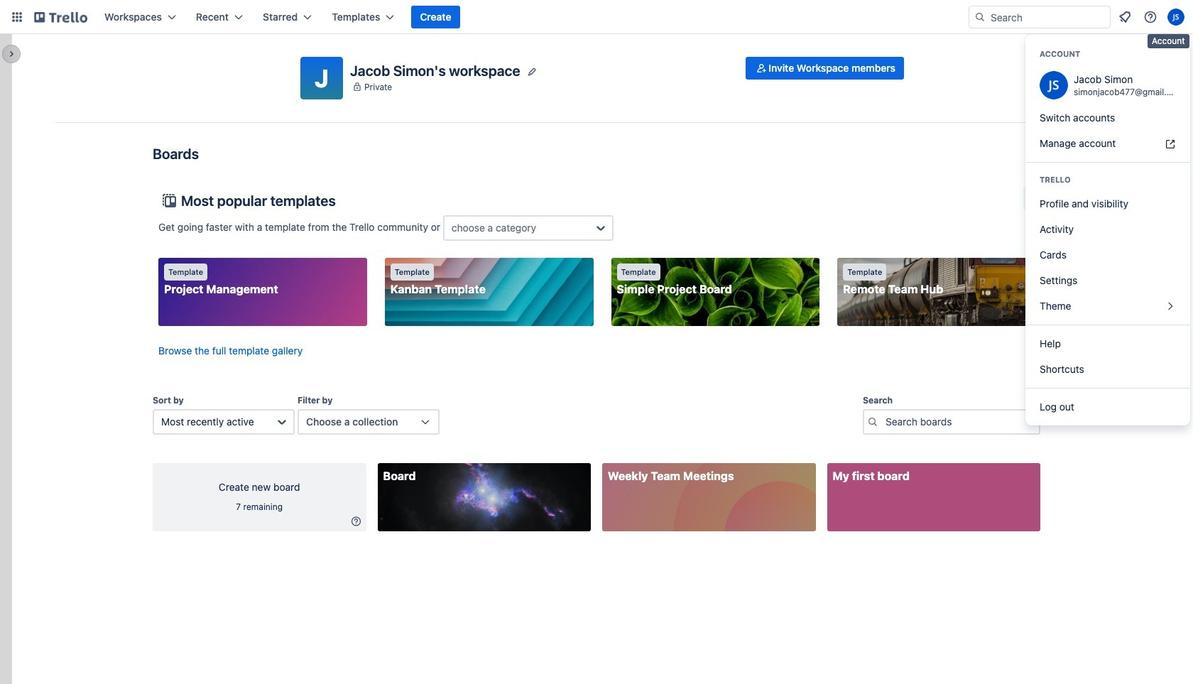 Task type: vqa. For each thing, say whether or not it's contained in the screenshot.
tooltip
yes



Task type: locate. For each thing, give the bounding box(es) containing it.
jacob simon (jacobsimon16) image
[[1040, 71, 1068, 99]]

open information menu image
[[1144, 10, 1158, 24]]

jacob simon (jacobsimon16) image
[[1168, 9, 1185, 26]]

sm image
[[755, 61, 769, 75]]

tooltip
[[1148, 34, 1190, 48]]



Task type: describe. For each thing, give the bounding box(es) containing it.
Search boards text field
[[863, 409, 1041, 435]]

Search field
[[986, 6, 1110, 28]]

0 notifications image
[[1117, 9, 1134, 26]]

back to home image
[[34, 6, 87, 28]]

sm image
[[349, 514, 363, 528]]

search image
[[975, 11, 986, 23]]

primary element
[[0, 0, 1193, 34]]



